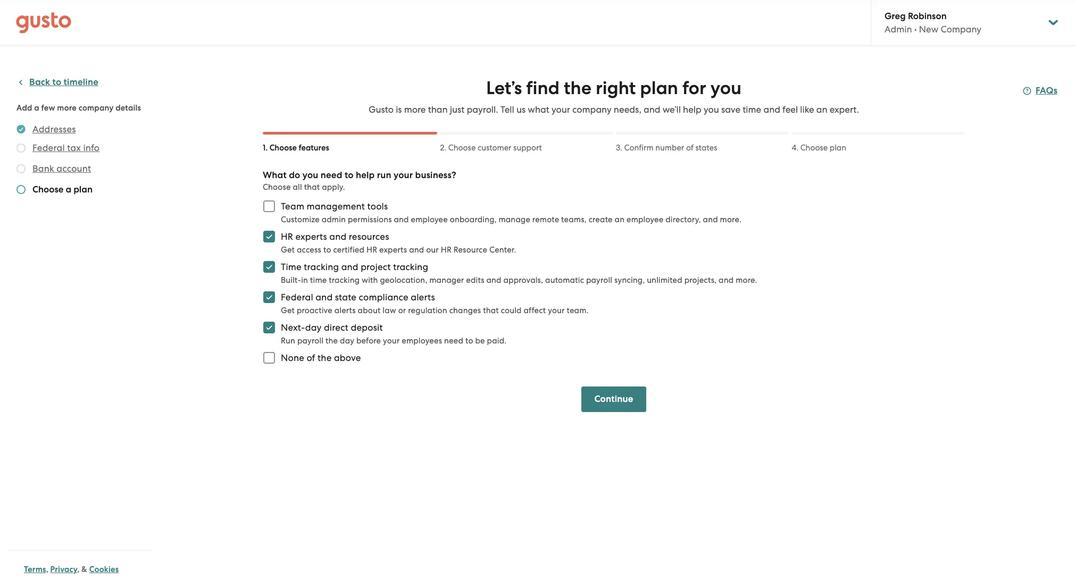 Task type: locate. For each thing, give the bounding box(es) containing it.
payroll
[[586, 276, 613, 285], [297, 336, 324, 346]]

1 horizontal spatial an
[[817, 104, 828, 115]]

choose down bank
[[32, 184, 63, 195]]

1 vertical spatial help
[[356, 170, 375, 181]]

expert.
[[830, 104, 859, 115]]

0 vertical spatial help
[[683, 104, 702, 115]]

faqs
[[1036, 85, 1058, 96]]

your left team.
[[548, 306, 565, 316]]

experts up project
[[379, 245, 407, 255]]

get proactive alerts about law or regulation changes that could affect your team.
[[281, 306, 589, 316]]

confirm number of states
[[624, 143, 717, 153]]

Team management tools checkbox
[[258, 195, 281, 218]]

0 vertical spatial need
[[321, 170, 342, 181]]

0 vertical spatial alerts
[[411, 292, 435, 303]]

federal inside button
[[32, 143, 65, 153]]

0 vertical spatial an
[[817, 104, 828, 115]]

alerts down state
[[335, 306, 356, 316]]

help right we'll
[[683, 104, 702, 115]]

none
[[281, 353, 304, 363]]

,
[[46, 565, 48, 575], [77, 565, 79, 575]]

more right is
[[404, 104, 426, 115]]

need up apply.
[[321, 170, 342, 181]]

0 horizontal spatial payroll
[[297, 336, 324, 346]]

get up "time"
[[281, 245, 295, 255]]

changes
[[449, 306, 481, 316]]

be
[[475, 336, 485, 346]]

an right create
[[615, 215, 625, 225]]

2 get from the top
[[281, 306, 295, 316]]

experts up access
[[296, 231, 327, 242]]

project
[[361, 262, 391, 272]]

help inside what do you need to help run your business? choose all that apply.
[[356, 170, 375, 181]]

you inside what do you need to help run your business? choose all that apply.
[[303, 170, 318, 181]]

0 horizontal spatial federal
[[32, 143, 65, 153]]

that
[[304, 182, 320, 192], [483, 306, 499, 316]]

company down timeline
[[79, 103, 114, 113]]

2 vertical spatial you
[[303, 170, 318, 181]]

0 vertical spatial get
[[281, 245, 295, 255]]

tracking
[[304, 262, 339, 272], [393, 262, 428, 272], [329, 276, 360, 285]]

direct
[[324, 322, 349, 333]]

1 vertical spatial day
[[340, 336, 354, 346]]

0 vertical spatial plan
[[640, 77, 678, 99]]

of left states
[[686, 143, 694, 153]]

back to timeline button
[[16, 76, 98, 89]]

1 horizontal spatial need
[[444, 336, 463, 346]]

an
[[817, 104, 828, 115], [615, 215, 625, 225]]

more. right directory,
[[720, 215, 742, 225]]

run
[[281, 336, 295, 346]]

plan
[[640, 77, 678, 99], [830, 143, 847, 153], [73, 184, 93, 195]]

to left be
[[466, 336, 473, 346]]

addresses
[[32, 124, 76, 135]]

0 horizontal spatial time
[[310, 276, 327, 285]]

0 horizontal spatial more
[[57, 103, 77, 113]]

your inside "let's find the right plan for you gusto is more than just payroll. tell us what your company needs, and we'll help you save time and feel like an expert."
[[552, 104, 570, 115]]

hr down customize
[[281, 231, 293, 242]]

0 horizontal spatial ,
[[46, 565, 48, 575]]

more. right projects,
[[736, 276, 757, 285]]

choose inside what do you need to help run your business? choose all that apply.
[[263, 182, 291, 192]]

for
[[683, 77, 706, 99]]

than
[[428, 104, 448, 115]]

a inside list
[[66, 184, 71, 195]]

2 vertical spatial plan
[[73, 184, 93, 195]]

2 vertical spatial the
[[318, 353, 332, 363]]

day
[[305, 322, 322, 333], [340, 336, 354, 346]]

hr experts and resources
[[281, 231, 389, 242]]

automatic
[[545, 276, 584, 285]]

1 horizontal spatial federal
[[281, 292, 313, 303]]

company down right
[[573, 104, 612, 115]]

1 horizontal spatial help
[[683, 104, 702, 115]]

payroll up the none of the above at bottom left
[[297, 336, 324, 346]]

1 vertical spatial need
[[444, 336, 463, 346]]

employee
[[411, 215, 448, 225], [627, 215, 664, 225]]

choose down like
[[801, 143, 828, 153]]

the for find
[[564, 77, 592, 99]]

0 horizontal spatial day
[[305, 322, 322, 333]]

team management tools
[[281, 201, 388, 212]]

admin
[[885, 24, 912, 35]]

1 horizontal spatial time
[[743, 104, 762, 115]]

law
[[383, 306, 396, 316]]

need inside what do you need to help run your business? choose all that apply.
[[321, 170, 342, 181]]

help left run
[[356, 170, 375, 181]]

time right in
[[310, 276, 327, 285]]

permissions
[[348, 215, 392, 225]]

0 horizontal spatial a
[[34, 103, 39, 113]]

new
[[919, 24, 939, 35]]

your right what
[[552, 104, 570, 115]]

customize admin permissions and employee onboarding, manage remote teams, create an employee directory, and more.
[[281, 215, 742, 225]]

1 , from the left
[[46, 565, 48, 575]]

0 horizontal spatial employee
[[411, 215, 448, 225]]

you right do
[[303, 170, 318, 181]]

continue
[[595, 394, 633, 405]]

built-in time tracking with geolocation, manager edits and approvals, automatic payroll syncing, unlimited projects, and more.
[[281, 276, 757, 285]]

projects,
[[685, 276, 717, 285]]

more right few at the top left of the page
[[57, 103, 77, 113]]

1 horizontal spatial ,
[[77, 565, 79, 575]]

time right save
[[743, 104, 762, 115]]

1 vertical spatial alerts
[[335, 306, 356, 316]]

us
[[517, 104, 526, 115]]

1 vertical spatial plan
[[830, 143, 847, 153]]

terms , privacy , & cookies
[[24, 565, 119, 575]]

company inside "let's find the right plan for you gusto is more than just payroll. tell us what your company needs, and we'll help you save time and feel like an expert."
[[573, 104, 612, 115]]

the inside "let's find the right plan for you gusto is more than just payroll. tell us what your company needs, and we'll help you save time and feel like an expert."
[[564, 77, 592, 99]]

, left privacy link
[[46, 565, 48, 575]]

check image
[[16, 164, 26, 173], [16, 185, 26, 194]]

a for few
[[34, 103, 39, 113]]

tracking down time tracking and project tracking
[[329, 276, 360, 285]]

0 horizontal spatial need
[[321, 170, 342, 181]]

1 vertical spatial of
[[307, 353, 315, 363]]

back to timeline
[[29, 77, 98, 88]]

1 horizontal spatial day
[[340, 336, 354, 346]]

2 horizontal spatial plan
[[830, 143, 847, 153]]

compliance
[[359, 292, 409, 303]]

1 horizontal spatial company
[[573, 104, 612, 115]]

choose left customer
[[448, 143, 476, 153]]

1 horizontal spatial experts
[[379, 245, 407, 255]]

continue button
[[582, 387, 646, 412]]

0 horizontal spatial that
[[304, 182, 320, 192]]

and left feel
[[764, 104, 780, 115]]

the for of
[[318, 353, 332, 363]]

you up save
[[711, 77, 742, 99]]

0 vertical spatial more.
[[720, 215, 742, 225]]

0 horizontal spatial an
[[615, 215, 625, 225]]

support
[[513, 143, 542, 153]]

choose down what
[[263, 182, 291, 192]]

few
[[41, 103, 55, 113]]

get
[[281, 245, 295, 255], [281, 306, 295, 316]]

payroll left syncing,
[[586, 276, 613, 285]]

•
[[914, 24, 917, 35]]

plan down expert.
[[830, 143, 847, 153]]

day down proactive
[[305, 322, 322, 333]]

choose a plan list
[[16, 123, 147, 198]]

0 horizontal spatial plan
[[73, 184, 93, 195]]

plan up we'll
[[640, 77, 678, 99]]

management
[[307, 201, 365, 212]]

and up get access to certified hr experts and our hr resource center.
[[394, 215, 409, 225]]

employee left directory,
[[627, 215, 664, 225]]

customize
[[281, 215, 320, 225]]

, left &
[[77, 565, 79, 575]]

0 vertical spatial time
[[743, 104, 762, 115]]

federal down the built-
[[281, 292, 313, 303]]

1 vertical spatial payroll
[[297, 336, 324, 346]]

help
[[683, 104, 702, 115], [356, 170, 375, 181]]

alerts up regulation
[[411, 292, 435, 303]]

1 get from the top
[[281, 245, 295, 255]]

1 horizontal spatial employee
[[627, 215, 664, 225]]

terms link
[[24, 565, 46, 575]]

to right back
[[52, 77, 61, 88]]

0 vertical spatial a
[[34, 103, 39, 113]]

2 , from the left
[[77, 565, 79, 575]]

1 vertical spatial get
[[281, 306, 295, 316]]

or
[[398, 306, 406, 316]]

details
[[116, 103, 141, 113]]

hr down 'resources'
[[367, 245, 377, 255]]

to up apply.
[[345, 170, 354, 181]]

0 vertical spatial payroll
[[586, 276, 613, 285]]

1 vertical spatial federal
[[281, 292, 313, 303]]

1 horizontal spatial a
[[66, 184, 71, 195]]

states
[[696, 143, 717, 153]]

your inside what do you need to help run your business? choose all that apply.
[[394, 170, 413, 181]]

center.
[[489, 245, 516, 255]]

federal
[[32, 143, 65, 153], [281, 292, 313, 303]]

plan down account
[[73, 184, 93, 195]]

1 horizontal spatial that
[[483, 306, 499, 316]]

1 vertical spatial a
[[66, 184, 71, 195]]

2 employee from the left
[[627, 215, 664, 225]]

time
[[743, 104, 762, 115], [310, 276, 327, 285]]

geolocation,
[[380, 276, 427, 285]]

that inside what do you need to help run your business? choose all that apply.
[[304, 182, 320, 192]]

choose inside list
[[32, 184, 63, 195]]

choose
[[270, 143, 297, 153], [448, 143, 476, 153], [801, 143, 828, 153], [263, 182, 291, 192], [32, 184, 63, 195]]

choose for choose features
[[270, 143, 297, 153]]

get up the next-
[[281, 306, 295, 316]]

0 vertical spatial federal
[[32, 143, 65, 153]]

of right none
[[307, 353, 315, 363]]

syncing,
[[615, 276, 645, 285]]

1 vertical spatial that
[[483, 306, 499, 316]]

feel
[[783, 104, 798, 115]]

an right like
[[817, 104, 828, 115]]

a down account
[[66, 184, 71, 195]]

the right find
[[564, 77, 592, 99]]

1 vertical spatial you
[[704, 104, 719, 115]]

employee up our
[[411, 215, 448, 225]]

0 horizontal spatial alerts
[[335, 306, 356, 316]]

the left above
[[318, 353, 332, 363]]

0 vertical spatial experts
[[296, 231, 327, 242]]

your right run
[[394, 170, 413, 181]]

need left be
[[444, 336, 463, 346]]

that right the all
[[304, 182, 320, 192]]

0 vertical spatial check image
[[16, 164, 26, 173]]

1 horizontal spatial more
[[404, 104, 426, 115]]

choose up what
[[270, 143, 297, 153]]

hr
[[281, 231, 293, 242], [367, 245, 377, 255], [441, 245, 452, 255]]

regulation
[[408, 306, 447, 316]]

and left we'll
[[644, 104, 661, 115]]

confirm
[[624, 143, 654, 153]]

let's
[[486, 77, 522, 99]]

1 horizontal spatial plan
[[640, 77, 678, 99]]

0 vertical spatial the
[[564, 77, 592, 99]]

access
[[297, 245, 321, 255]]

Time tracking and project tracking checkbox
[[258, 255, 281, 279]]

built-
[[281, 276, 301, 285]]

0 vertical spatial day
[[305, 322, 322, 333]]

day up above
[[340, 336, 354, 346]]

what do you need to help run your business? choose all that apply.
[[263, 170, 456, 192]]

the down next-day direct deposit
[[326, 336, 338, 346]]

1 vertical spatial check image
[[16, 185, 26, 194]]

features
[[299, 143, 329, 153]]

0 vertical spatial that
[[304, 182, 320, 192]]

choose for choose customer support
[[448, 143, 476, 153]]

with
[[362, 276, 378, 285]]

0 horizontal spatial help
[[356, 170, 375, 181]]

of
[[686, 143, 694, 153], [307, 353, 315, 363]]

needs,
[[614, 104, 642, 115]]

0 vertical spatial of
[[686, 143, 694, 153]]

bank account button
[[32, 162, 91, 175]]

2 horizontal spatial hr
[[441, 245, 452, 255]]

1 vertical spatial the
[[326, 336, 338, 346]]

1 employee from the left
[[411, 215, 448, 225]]

Next-day direct deposit checkbox
[[258, 316, 281, 339]]

get access to certified hr experts and our hr resource center.
[[281, 245, 516, 255]]

0 vertical spatial you
[[711, 77, 742, 99]]

onboarding,
[[450, 215, 497, 225]]

0 horizontal spatial company
[[79, 103, 114, 113]]

you left save
[[704, 104, 719, 115]]

terms
[[24, 565, 46, 575]]

federal down addresses button
[[32, 143, 65, 153]]

a left few at the top left of the page
[[34, 103, 39, 113]]

time tracking and project tracking
[[281, 262, 428, 272]]

hr right our
[[441, 245, 452, 255]]

that left could
[[483, 306, 499, 316]]



Task type: vqa. For each thing, say whether or not it's contained in the screenshot.
know
no



Task type: describe. For each thing, give the bounding box(es) containing it.
federal tax info button
[[32, 142, 100, 154]]

to inside button
[[52, 77, 61, 88]]

to inside what do you need to help run your business? choose all that apply.
[[345, 170, 354, 181]]

None of the above checkbox
[[258, 346, 281, 370]]

privacy
[[50, 565, 77, 575]]

circle check image
[[16, 123, 26, 136]]

your right before
[[383, 336, 400, 346]]

back
[[29, 77, 50, 88]]

business?
[[415, 170, 456, 181]]

run payroll the day before your employees need to be paid.
[[281, 336, 507, 346]]

and right projects,
[[719, 276, 734, 285]]

choose a plan
[[32, 184, 93, 195]]

greg
[[885, 11, 906, 22]]

let's find the right plan for you gusto is more than just payroll. tell us what your company needs, and we'll help you save time and feel like an expert.
[[369, 77, 859, 115]]

find
[[526, 77, 560, 99]]

teams,
[[561, 215, 587, 225]]

certified
[[333, 245, 365, 255]]

0 horizontal spatial hr
[[281, 231, 293, 242]]

the for payroll
[[326, 336, 338, 346]]

choose for choose a plan
[[32, 184, 63, 195]]

1 vertical spatial time
[[310, 276, 327, 285]]

1 horizontal spatial of
[[686, 143, 694, 153]]

get for hr
[[281, 245, 295, 255]]

could
[[501, 306, 522, 316]]

federal tax info
[[32, 143, 100, 153]]

directory,
[[666, 215, 701, 225]]

0 horizontal spatial of
[[307, 353, 315, 363]]

more inside "let's find the right plan for you gusto is more than just payroll. tell us what your company needs, and we'll help you save time and feel like an expert."
[[404, 104, 426, 115]]

bank account
[[32, 163, 91, 174]]

1 check image from the top
[[16, 164, 26, 173]]

a for plan
[[66, 184, 71, 195]]

cookies
[[89, 565, 119, 575]]

cookies button
[[89, 563, 119, 576]]

and up proactive
[[316, 292, 333, 303]]

2 check image from the top
[[16, 185, 26, 194]]

HR experts and resources checkbox
[[258, 225, 281, 248]]

tax
[[67, 143, 81, 153]]

time inside "let's find the right plan for you gusto is more than just payroll. tell us what your company needs, and we'll help you save time and feel like an expert."
[[743, 104, 762, 115]]

above
[[334, 353, 361, 363]]

1 vertical spatial more.
[[736, 276, 757, 285]]

admin
[[322, 215, 346, 225]]

and up certified
[[329, 231, 347, 242]]

and down certified
[[341, 262, 358, 272]]

1 vertical spatial experts
[[379, 245, 407, 255]]

get for federal
[[281, 306, 295, 316]]

gusto
[[369, 104, 394, 115]]

to down hr experts and resources
[[323, 245, 331, 255]]

all
[[293, 182, 302, 192]]

help inside "let's find the right plan for you gusto is more than just payroll. tell us what your company needs, and we'll help you save time and feel like an expert."
[[683, 104, 702, 115]]

create
[[589, 215, 613, 225]]

plan inside list
[[73, 184, 93, 195]]

and right directory,
[[703, 215, 718, 225]]

tracking down access
[[304, 262, 339, 272]]

tell
[[501, 104, 514, 115]]

team
[[281, 201, 304, 212]]

before
[[356, 336, 381, 346]]

what
[[528, 104, 550, 115]]

number
[[656, 143, 684, 153]]

bank
[[32, 163, 54, 174]]

tracking up geolocation,
[[393, 262, 428, 272]]

resources
[[349, 231, 389, 242]]

and left our
[[409, 245, 424, 255]]

our
[[426, 245, 439, 255]]

check image
[[16, 144, 26, 153]]

none of the above
[[281, 353, 361, 363]]

faqs button
[[1023, 85, 1058, 97]]

tools
[[367, 201, 388, 212]]

save
[[721, 104, 741, 115]]

approvals,
[[504, 276, 543, 285]]

account
[[57, 163, 91, 174]]

info
[[83, 143, 100, 153]]

robinson
[[908, 11, 947, 22]]

&
[[81, 565, 87, 575]]

deposit
[[351, 322, 383, 333]]

federal for federal and state compliance alerts
[[281, 292, 313, 303]]

federal and state compliance alerts
[[281, 292, 435, 303]]

manager
[[429, 276, 464, 285]]

Federal and state compliance alerts checkbox
[[258, 286, 281, 309]]

federal for federal tax info
[[32, 143, 65, 153]]

plan inside "let's find the right plan for you gusto is more than just payroll. tell us what your company needs, and we'll help you save time and feel like an expert."
[[640, 77, 678, 99]]

choose customer support
[[448, 143, 542, 153]]

is
[[396, 104, 402, 115]]

apply.
[[322, 182, 345, 192]]

payroll.
[[467, 104, 498, 115]]

1 vertical spatial an
[[615, 215, 625, 225]]

choose for choose plan
[[801, 143, 828, 153]]

in
[[301, 276, 308, 285]]

manage
[[499, 215, 530, 225]]

proactive
[[297, 306, 332, 316]]

edits
[[466, 276, 485, 285]]

paid.
[[487, 336, 507, 346]]

do
[[289, 170, 300, 181]]

0 horizontal spatial experts
[[296, 231, 327, 242]]

like
[[800, 104, 814, 115]]

state
[[335, 292, 357, 303]]

unlimited
[[647, 276, 683, 285]]

add
[[16, 103, 32, 113]]

what
[[263, 170, 287, 181]]

home image
[[16, 12, 71, 33]]

1 horizontal spatial payroll
[[586, 276, 613, 285]]

and right edits on the left
[[487, 276, 502, 285]]

an inside "let's find the right plan for you gusto is more than just payroll. tell us what your company needs, and we'll help you save time and feel like an expert."
[[817, 104, 828, 115]]

1 horizontal spatial hr
[[367, 245, 377, 255]]

remote
[[533, 215, 559, 225]]

team.
[[567, 306, 589, 316]]

1 horizontal spatial alerts
[[411, 292, 435, 303]]

add a few more company details
[[16, 103, 141, 113]]

customer
[[478, 143, 512, 153]]



